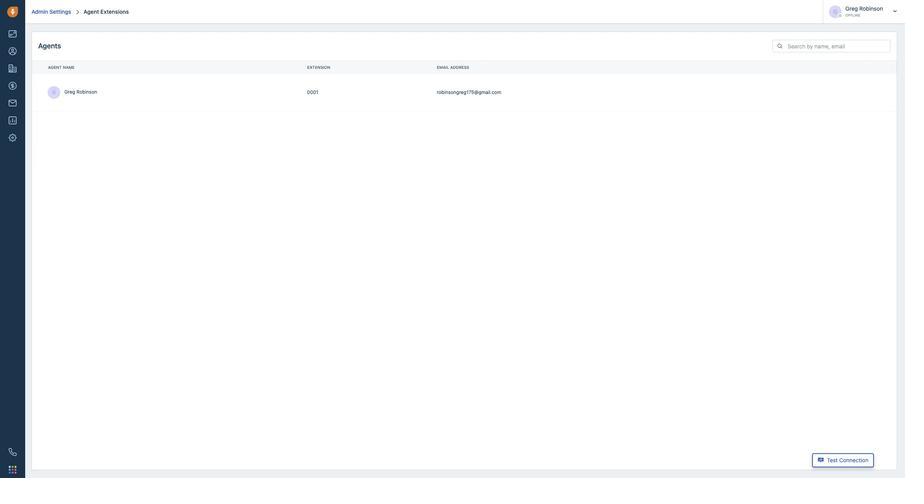 Task type: vqa. For each thing, say whether or not it's contained in the screenshot.
admin settings Link on the top of page
yes



Task type: locate. For each thing, give the bounding box(es) containing it.
agent name
[[48, 65, 75, 70]]

greg robinson offline
[[846, 5, 883, 17]]

offline
[[846, 13, 861, 17]]

name
[[63, 65, 75, 70]]

1 horizontal spatial greg
[[846, 5, 858, 12]]

g left offline
[[833, 8, 837, 15]]

test connection
[[827, 457, 869, 464]]

greg inside greg robinson offline
[[846, 5, 858, 12]]

admin settings link
[[31, 8, 71, 15]]

extension
[[307, 65, 330, 70]]

robinson
[[859, 5, 883, 12], [76, 89, 97, 95]]

0 vertical spatial robinson
[[859, 5, 883, 12]]

connection
[[839, 457, 869, 464]]

greg down name
[[64, 89, 75, 95]]

1 vertical spatial greg
[[64, 89, 75, 95]]

phone image
[[9, 448, 17, 456]]

0 vertical spatial greg
[[846, 5, 858, 12]]

0 horizontal spatial robinson
[[76, 89, 97, 95]]

robinson inside greg robinson offline
[[859, 5, 883, 12]]

greg up offline
[[846, 5, 858, 12]]

settings
[[49, 8, 71, 15]]

greg robinson
[[64, 89, 97, 95]]

g down agent
[[52, 90, 56, 95]]

0 vertical spatial g
[[833, 8, 837, 15]]

0 horizontal spatial g
[[52, 90, 56, 95]]

0 horizontal spatial greg
[[64, 89, 75, 95]]

1 vertical spatial robinson
[[76, 89, 97, 95]]

admin settings
[[31, 8, 71, 15]]

greg
[[846, 5, 858, 12], [64, 89, 75, 95]]

g
[[833, 8, 837, 15], [52, 90, 56, 95]]

1 horizontal spatial robinson
[[859, 5, 883, 12]]

1 horizontal spatial g
[[833, 8, 837, 15]]

robinson for greg robinson
[[76, 89, 97, 95]]

agents
[[38, 42, 61, 50]]

robinsongreg175@gmail.com
[[437, 90, 501, 95]]



Task type: describe. For each thing, give the bounding box(es) containing it.
agent
[[48, 65, 62, 70]]

extensions
[[100, 8, 129, 15]]

email
[[437, 65, 449, 70]]

robinson for greg robinson offline
[[859, 5, 883, 12]]

test
[[827, 457, 838, 464]]

email address
[[437, 65, 469, 70]]

0001
[[307, 90, 318, 95]]

freshworks switcher image
[[9, 466, 17, 474]]

agent
[[84, 8, 99, 15]]

address
[[450, 65, 469, 70]]

Search by name, email text field
[[787, 40, 890, 52]]

1 vertical spatial g
[[52, 90, 56, 95]]

phone element
[[5, 444, 20, 460]]

admin
[[31, 8, 48, 15]]

greg for greg robinson
[[64, 89, 75, 95]]

greg for greg robinson offline
[[846, 5, 858, 12]]

agent extensions
[[84, 8, 129, 15]]



